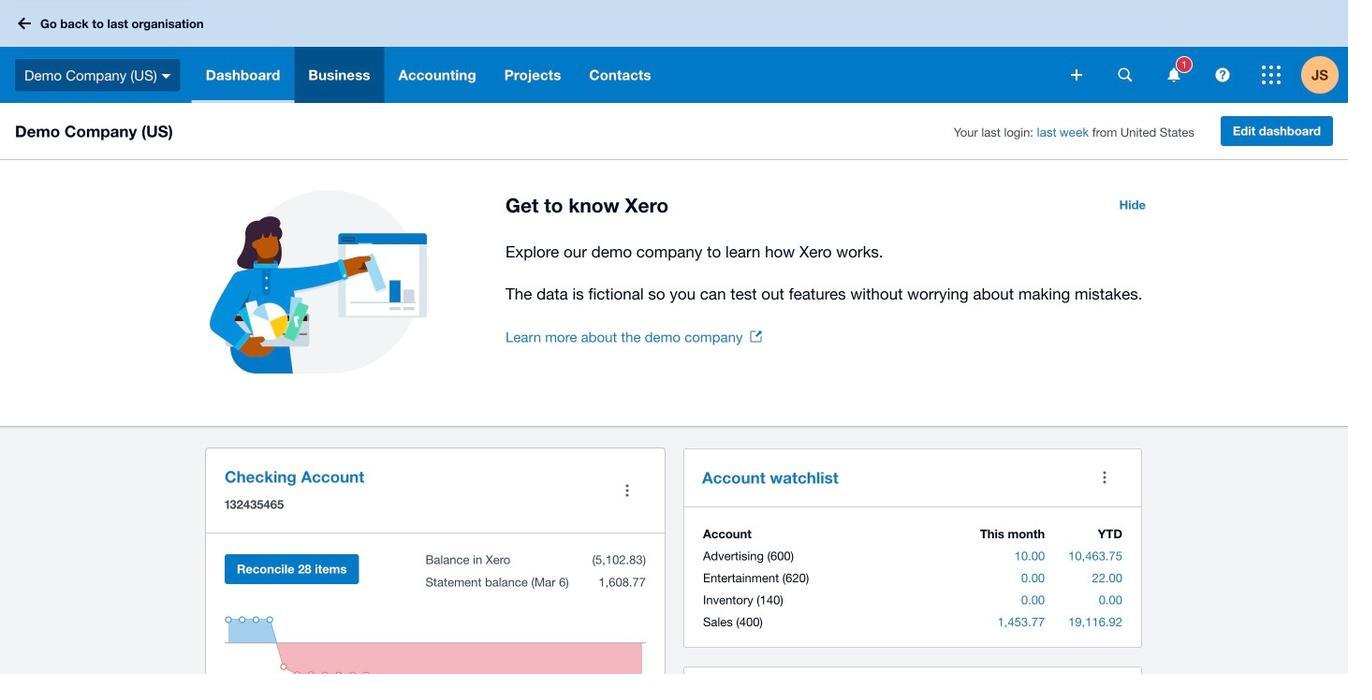 Task type: vqa. For each thing, say whether or not it's contained in the screenshot.
banner
yes



Task type: describe. For each thing, give the bounding box(es) containing it.
0 horizontal spatial svg image
[[1071, 69, 1082, 81]]

2 horizontal spatial svg image
[[1168, 68, 1180, 82]]

intro banner body element
[[506, 239, 1157, 307]]



Task type: locate. For each thing, give the bounding box(es) containing it.
banner
[[0, 0, 1348, 103]]

svg image
[[18, 17, 31, 29], [1262, 66, 1281, 84], [1216, 68, 1230, 82], [162, 74, 171, 78]]

manage menu toggle image
[[609, 472, 646, 509]]

svg image
[[1118, 68, 1132, 82], [1168, 68, 1180, 82], [1071, 69, 1082, 81]]

1 horizontal spatial svg image
[[1118, 68, 1132, 82]]



